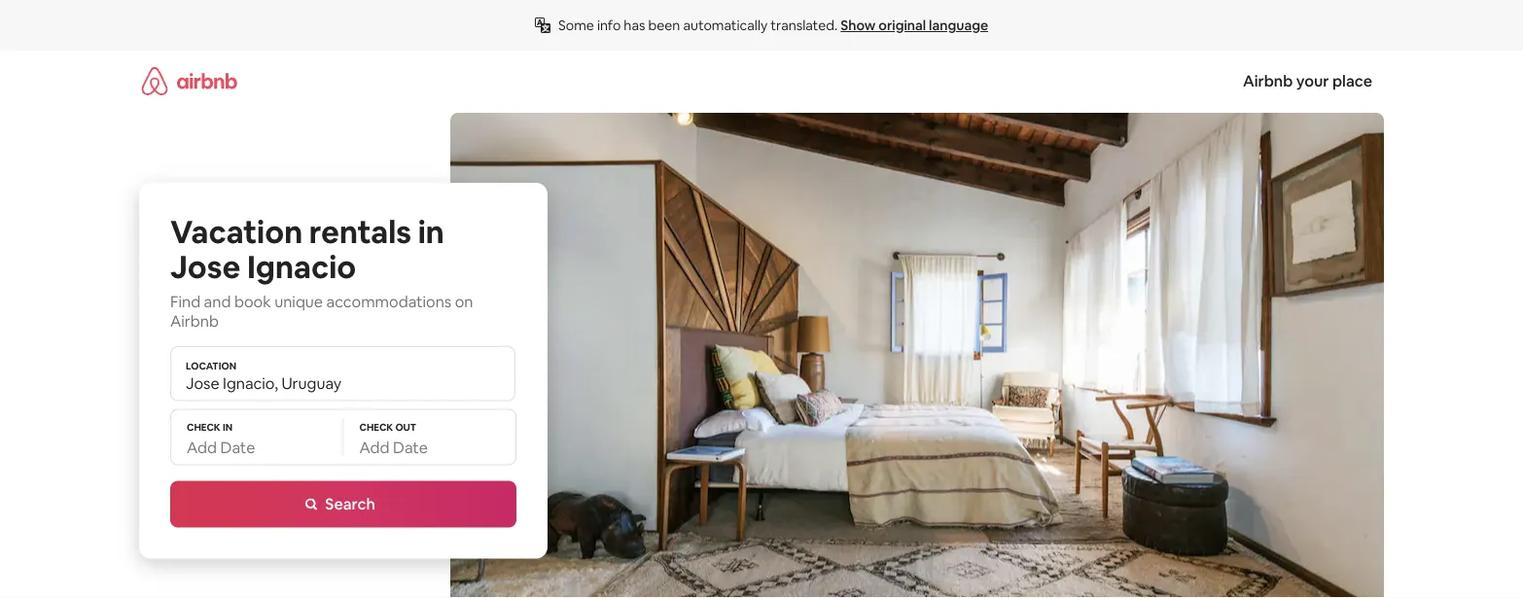 Task type: vqa. For each thing, say whether or not it's contained in the screenshot.
AIRBNB YOUR PLACE link
yes



Task type: describe. For each thing, give the bounding box(es) containing it.
unique
[[275, 291, 323, 311]]

some info has been automatically translated. show original language
[[558, 17, 989, 34]]

airbnb your place
[[1243, 71, 1373, 91]]

show
[[841, 17, 876, 34]]

original
[[879, 17, 926, 34]]

some
[[558, 17, 594, 34]]

search
[[325, 494, 375, 514]]

none search field containing search
[[170, 346, 517, 528]]

vacation
[[170, 211, 303, 252]]

0 vertical spatial airbnb
[[1243, 71, 1293, 91]]

vacation rentals in jose ignacio find and book unique accommodations on airbnb
[[170, 211, 473, 331]]

place
[[1333, 71, 1373, 91]]

been
[[648, 17, 680, 34]]

vacation rentals in jose ignacio image
[[450, 113, 1384, 598]]

check for check out
[[359, 421, 393, 434]]

in inside search box
[[223, 421, 233, 434]]

airbnb your place link
[[1232, 64, 1384, 99]]

check for check in
[[187, 421, 221, 434]]

info
[[597, 17, 621, 34]]

has
[[624, 17, 645, 34]]

your
[[1297, 71, 1330, 91]]

show original language link
[[841, 17, 989, 34]]

find
[[170, 291, 201, 311]]



Task type: locate. For each thing, give the bounding box(es) containing it.
airbnb
[[1243, 71, 1293, 91], [170, 311, 219, 331]]

airbnb up location
[[170, 311, 219, 331]]

Check in text field
[[187, 435, 327, 459]]

rentals
[[309, 211, 412, 252]]

1 horizontal spatial check
[[359, 421, 393, 434]]

check out
[[359, 421, 417, 434]]

jose
[[170, 246, 241, 287]]

ignacio
[[247, 246, 356, 287]]

in
[[418, 211, 444, 252], [223, 421, 233, 434]]

0 horizontal spatial check
[[187, 421, 221, 434]]

1 horizontal spatial in
[[418, 211, 444, 252]]

0 vertical spatial in
[[418, 211, 444, 252]]

airbnb homepage image
[[139, 66, 170, 97]]

1 horizontal spatial airbnb
[[1243, 71, 1293, 91]]

book
[[234, 291, 271, 311]]

None search field
[[170, 346, 517, 528]]

0 horizontal spatial airbnb
[[170, 311, 219, 331]]

language
[[929, 17, 989, 34]]

in right "rentals"
[[418, 211, 444, 252]]

1 vertical spatial airbnb
[[170, 311, 219, 331]]

check left out
[[359, 421, 393, 434]]

and
[[204, 291, 231, 311]]

airbnb left your at the right top of page
[[1243, 71, 1293, 91]]

location
[[186, 359, 236, 372]]

1 vertical spatial in
[[223, 421, 233, 434]]

accommodations
[[326, 291, 452, 311]]

in inside vacation rentals in jose ignacio find and book unique accommodations on airbnb
[[418, 211, 444, 252]]

search button
[[170, 481, 517, 528]]

check up check in text box
[[187, 421, 221, 434]]

check
[[187, 421, 221, 434], [359, 421, 393, 434]]

check in
[[187, 421, 233, 434]]

0 horizontal spatial in
[[223, 421, 233, 434]]

translated.
[[771, 17, 838, 34]]

Location text field
[[186, 374, 500, 393]]

airbnb inside vacation rentals in jose ignacio find and book unique accommodations on airbnb
[[170, 311, 219, 331]]

automatically
[[683, 17, 768, 34]]

in up check in text box
[[223, 421, 233, 434]]

out
[[395, 421, 417, 434]]

2 check from the left
[[359, 421, 393, 434]]

1 check from the left
[[187, 421, 221, 434]]

on
[[455, 291, 473, 311]]

Check out text field
[[359, 435, 500, 459]]



